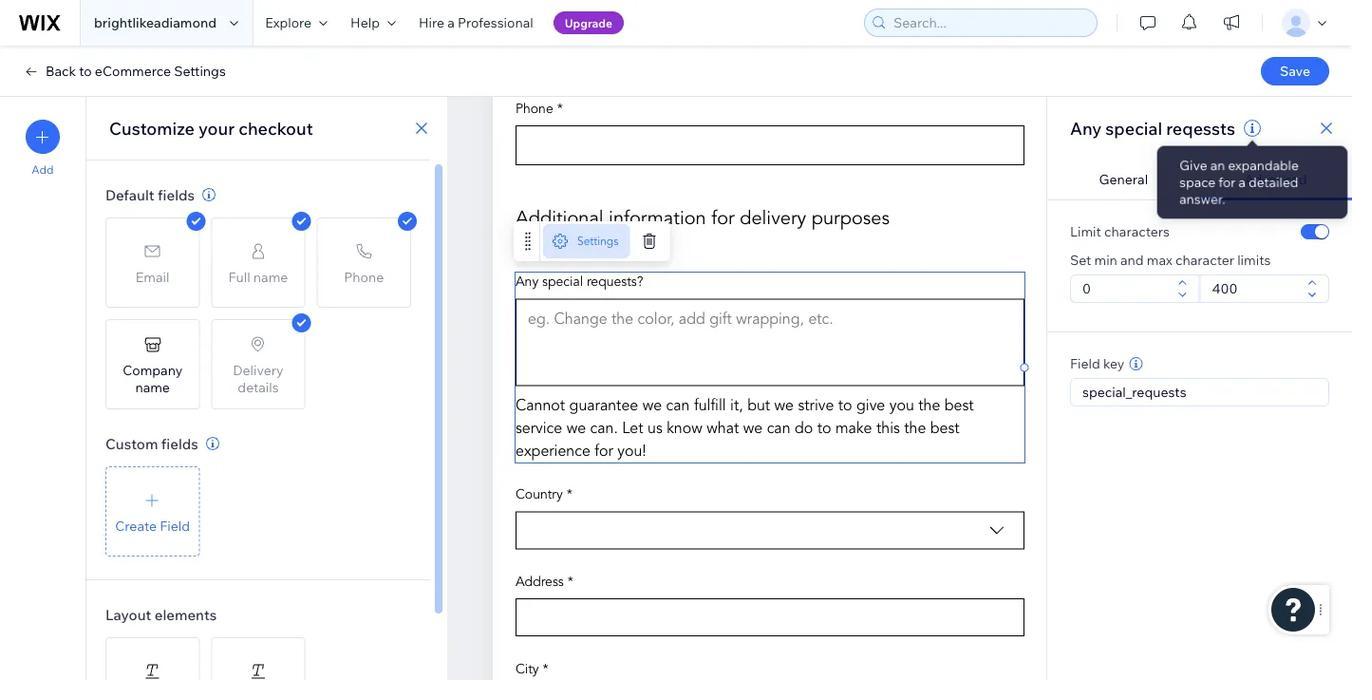 Task type: locate. For each thing, give the bounding box(es) containing it.
field inside button
[[160, 517, 190, 534]]

general
[[1099, 171, 1148, 188]]

advanced button
[[1200, 160, 1352, 200]]

1 horizontal spatial field
[[1070, 355, 1101, 372]]

customize
[[109, 117, 195, 139]]

any
[[1070, 117, 1102, 139]]

answer.
[[1184, 190, 1226, 205]]

a right hire at top left
[[448, 14, 455, 31]]

layout
[[105, 605, 151, 624]]

back
[[46, 63, 76, 79]]

default
[[105, 186, 155, 204]]

1 vertical spatial settings
[[577, 235, 619, 248]]

brightlikeadiamond
[[94, 14, 217, 31]]

settings button
[[543, 225, 630, 259]]

limits
[[1238, 252, 1271, 268]]

0 vertical spatial fields
[[158, 186, 195, 204]]

fields right default
[[158, 186, 195, 204]]

1 vertical spatial a
[[1238, 174, 1245, 189]]

field left key
[[1070, 355, 1101, 372]]

detailed
[[1247, 174, 1293, 189]]

explore
[[265, 14, 312, 31]]

Field key field
[[1077, 379, 1323, 406]]

company
[[123, 361, 183, 378]]

0 horizontal spatial field
[[160, 517, 190, 534]]

set min and max character limits
[[1070, 252, 1271, 268]]

default fields
[[105, 186, 195, 204]]

field key
[[1070, 355, 1125, 372]]

tab list containing general
[[1048, 160, 1352, 200]]

a inside "link"
[[448, 14, 455, 31]]

hire a professional link
[[407, 0, 545, 46]]

a right for in the right top of the page
[[1238, 174, 1245, 189]]

0 vertical spatial settings
[[174, 63, 226, 79]]

settings
[[174, 63, 226, 79], [577, 235, 619, 248]]

fields for default fields
[[158, 186, 195, 204]]

field
[[1070, 355, 1101, 372], [160, 517, 190, 534]]

back to ecommerce settings button
[[23, 63, 226, 80]]

1 horizontal spatial a
[[1238, 174, 1245, 189]]

fields
[[158, 186, 195, 204], [161, 435, 198, 453]]

a inside give an expandable space for a detailed answer.
[[1238, 174, 1245, 189]]

characters
[[1105, 223, 1170, 240]]

space
[[1184, 174, 1217, 189]]

a
[[448, 14, 455, 31], [1238, 174, 1245, 189]]

ecommerce
[[95, 63, 171, 79]]

and
[[1121, 252, 1144, 268]]

fields right the custom
[[161, 435, 198, 453]]

upgrade
[[565, 16, 613, 30]]

0 horizontal spatial a
[[448, 14, 455, 31]]

add
[[32, 162, 54, 177]]

field right 'create'
[[160, 517, 190, 534]]

0 vertical spatial a
[[448, 14, 455, 31]]

1 vertical spatial field
[[160, 517, 190, 534]]

Set min and max character limits text field
[[1207, 275, 1302, 302]]

tab list
[[1048, 160, 1352, 200]]

1 vertical spatial fields
[[161, 435, 198, 453]]

save button
[[1261, 57, 1330, 85]]

professional
[[458, 14, 534, 31]]

limit characters
[[1070, 223, 1170, 240]]

create field
[[115, 517, 190, 534]]

add button
[[26, 120, 60, 177]]

elements
[[155, 605, 217, 624]]



Task type: vqa. For each thing, say whether or not it's contained in the screenshot.
Tools corresponding to Marketing Tools
no



Task type: describe. For each thing, give the bounding box(es) containing it.
custom fields
[[105, 435, 198, 453]]

your
[[199, 117, 235, 139]]

min
[[1095, 252, 1118, 268]]

any special reqessts
[[1070, 117, 1236, 139]]

save
[[1280, 63, 1311, 79]]

hire a professional
[[419, 14, 534, 31]]

special
[[1106, 117, 1163, 139]]

help
[[351, 14, 380, 31]]

limit
[[1070, 223, 1102, 240]]

custom
[[105, 435, 158, 453]]

give an expandable space for a detailed answer.
[[1184, 159, 1293, 205]]

1 horizontal spatial settings
[[577, 235, 619, 248]]

for
[[1220, 174, 1235, 189]]

Search... field
[[888, 9, 1091, 36]]

name
[[135, 378, 170, 395]]

layout elements
[[105, 605, 217, 624]]

advanced
[[1245, 171, 1307, 188]]

character
[[1176, 252, 1235, 268]]

key
[[1104, 355, 1125, 372]]

max
[[1147, 252, 1173, 268]]

checkout
[[239, 117, 313, 139]]

to
[[79, 63, 92, 79]]

expandable
[[1228, 159, 1293, 174]]

reqessts
[[1166, 117, 1236, 139]]

back to ecommerce settings
[[46, 63, 226, 79]]

0 vertical spatial field
[[1070, 355, 1101, 372]]

set
[[1070, 252, 1092, 268]]

fields for custom fields
[[161, 435, 198, 453]]

give
[[1184, 159, 1210, 174]]

an
[[1212, 159, 1226, 174]]

0 horizontal spatial settings
[[174, 63, 226, 79]]

company name
[[123, 361, 183, 395]]

upgrade button
[[553, 11, 624, 34]]

help button
[[339, 0, 407, 46]]

create
[[115, 517, 157, 534]]

customize your checkout
[[109, 117, 313, 139]]

general button
[[1048, 160, 1200, 200]]

create field button
[[105, 466, 200, 557]]

Set min and max character limits text field
[[1077, 275, 1172, 302]]

hire
[[419, 14, 445, 31]]



